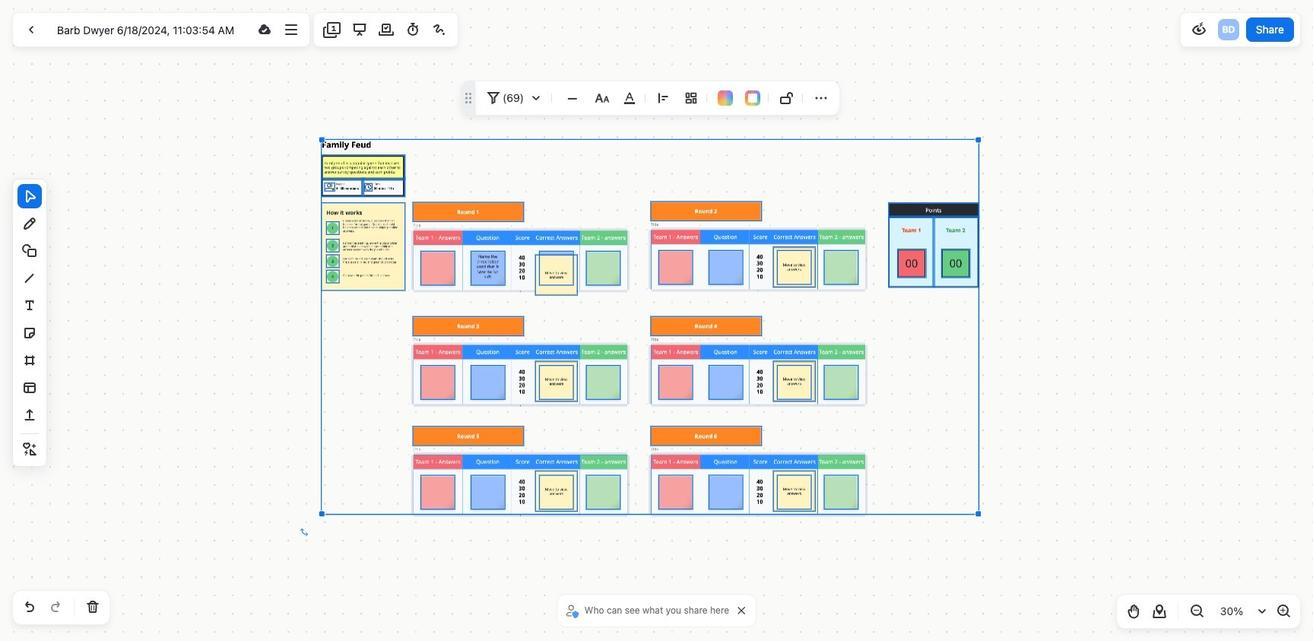 Task type: describe. For each thing, give the bounding box(es) containing it.
pages image
[[324, 21, 342, 39]]

Document name text field
[[46, 17, 250, 42]]

undo image
[[21, 599, 39, 617]]

presentation image
[[350, 21, 369, 39]]

vote3634634 image
[[377, 21, 395, 39]]

timer image
[[404, 21, 422, 39]]



Task type: vqa. For each thing, say whether or not it's contained in the screenshot.
the 'Laser' icon
yes



Task type: locate. For each thing, give the bounding box(es) containing it.
format styles image
[[593, 89, 611, 107]]

fill menu item
[[718, 91, 733, 106]]

laser image
[[431, 21, 449, 39]]

menu item
[[775, 86, 799, 110]]

barb dwyer list item
[[1217, 17, 1241, 42]]

dashboard image
[[22, 21, 40, 39]]

zoom out image
[[1188, 602, 1206, 621]]

more options image
[[282, 21, 301, 39]]

list
[[1217, 17, 1241, 42]]

clear page image
[[84, 599, 102, 617]]

close image
[[738, 607, 745, 615]]

zoom in image
[[1275, 602, 1293, 621]]



